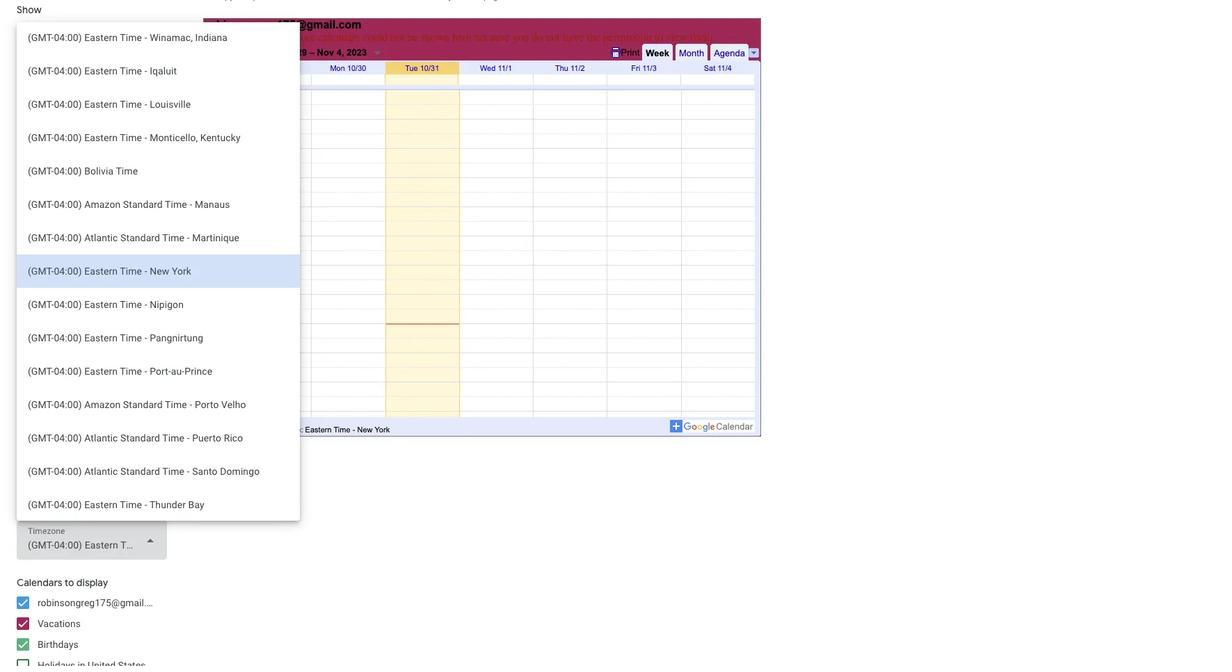 Task type: vqa. For each thing, say whether or not it's contained in the screenshot.
Tabs
yes



Task type: describe. For each thing, give the bounding box(es) containing it.
date
[[38, 66, 58, 77]]

vacations
[[38, 619, 81, 630]]

list
[[79, 129, 92, 140]]

calendar list
[[38, 129, 92, 140]]

buttons
[[86, 45, 120, 56]]

(gmt-04:00) atlantic standard time - santo domingo option
[[17, 455, 300, 489]]

mango menu item
[[102, 252, 115, 264]]

blueberry menu item
[[69, 285, 81, 298]]

display
[[76, 577, 108, 589]]

navigation
[[38, 45, 84, 56]]

navigation buttons
[[38, 45, 120, 56]]

calendars
[[17, 577, 62, 589]]

grape menu item
[[86, 302, 98, 315]]

lavender menu item
[[86, 285, 98, 298]]

(gmt-04:00) amazon standard time - porto velho option
[[17, 388, 300, 422]]

show
[[17, 3, 42, 16]]

basil menu item
[[35, 269, 48, 281]]

peacock menu item
[[35, 285, 48, 298]]

citron menu item
[[86, 269, 98, 281]]

to
[[65, 577, 74, 589]]

cherry blossom menu item
[[69, 302, 81, 315]]

birch menu item
[[35, 302, 48, 315]]

color
[[63, 235, 82, 244]]

tangerine menu item
[[69, 252, 81, 264]]

flamingo menu item
[[35, 252, 48, 264]]

(gmt-04:00) atlantic standard time - martinique option
[[17, 221, 300, 255]]

(gmt-04:00) eastern time - nipigon option
[[17, 288, 300, 322]]

(gmt-04:00) eastern time - thunder bay option
[[17, 489, 300, 522]]

tomato menu item
[[52, 252, 65, 264]]

(gmt-04:00) eastern time - pangnirtung option
[[17, 322, 300, 355]]

cocoa menu item
[[19, 252, 31, 264]]

cobalt menu item
[[52, 285, 65, 298]]

(gmt-04:00) eastern time - port-au-prince option
[[17, 355, 300, 388]]

calendar color menu item
[[19, 319, 31, 331]]

pumpkin menu item
[[86, 252, 98, 264]]

(gmt-04:00) amazon standard time - manaus option
[[17, 188, 300, 221]]

tabs
[[38, 108, 59, 119]]



Task type: locate. For each thing, give the bounding box(es) containing it.
pistachio menu item
[[52, 269, 65, 281]]

calendars to display
[[17, 577, 108, 589]]

banana menu item
[[102, 269, 115, 281]]

graphite menu item
[[19, 302, 31, 315]]

avocado menu item
[[69, 269, 81, 281]]

title
[[38, 24, 56, 35]]

eucalyptus menu item
[[19, 269, 31, 281]]

calendar
[[38, 129, 76, 140]]

(gmt-04:00) eastern time - new york option
[[17, 255, 300, 288]]

radicchio menu item
[[52, 302, 65, 315]]

(gmt-04:00) eastern time - winamac, indiana option
[[17, 21, 300, 54]]

(gmt-04:00) atlantic standard time - puerto rico option
[[17, 422, 300, 455]]

sage menu item
[[19, 285, 31, 298]]

(gmt-04:00) eastern time - iqaluit option
[[17, 54, 300, 88]]

(gmt-04:00) bolivia time option
[[17, 154, 300, 188]]

None field
[[17, 521, 167, 560]]

birthdays
[[38, 640, 78, 651]]

amethyst menu item
[[102, 302, 115, 315]]

background
[[17, 235, 61, 244]]

(gmt-04:00) eastern time - louisville option
[[17, 88, 300, 121]]

(gmt-04:00) eastern time - monticello, kentucky option
[[17, 121, 300, 154]]

wisteria menu item
[[102, 285, 115, 298]]

border
[[38, 347, 66, 358]]

None number field
[[28, 193, 75, 213], [103, 193, 150, 213], [28, 193, 75, 213], [103, 193, 150, 213]]

robinsongreg175@gmail.com
[[38, 598, 166, 609]]

background color
[[17, 235, 82, 244]]



